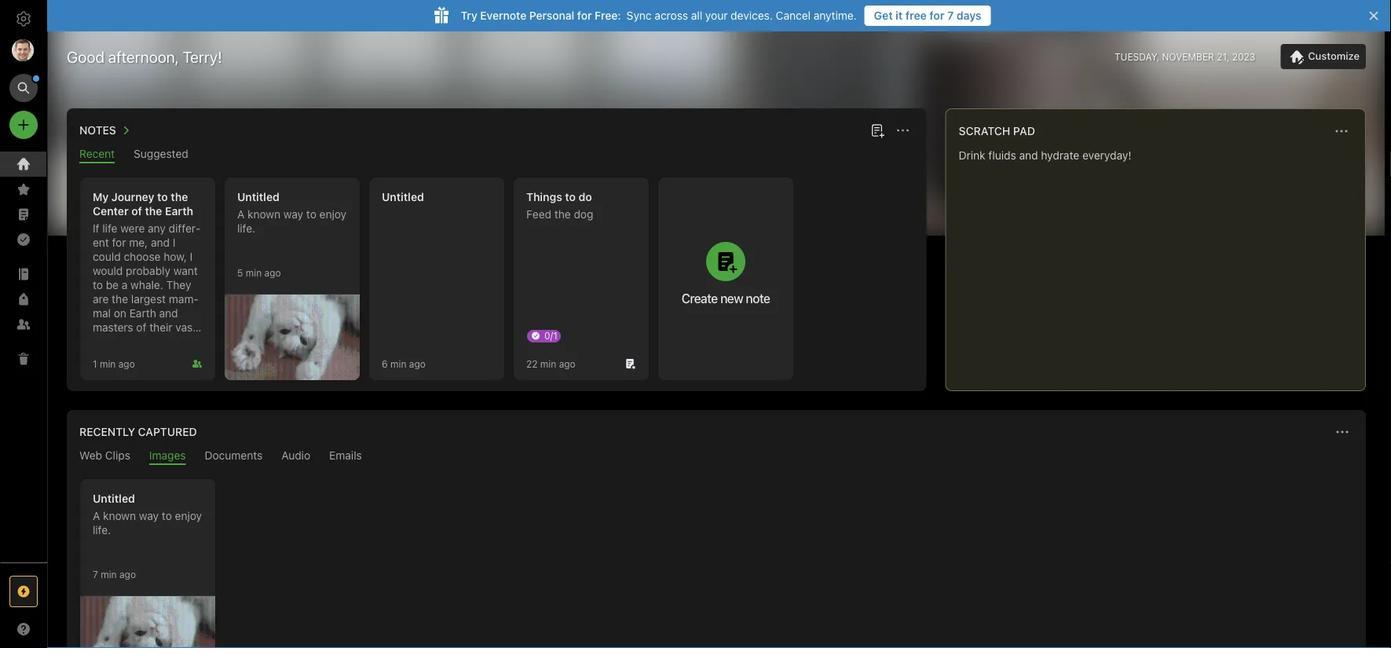 Task type: describe. For each thing, give the bounding box(es) containing it.
ago for 5 min ago
[[264, 267, 281, 278]]

way for 7 min ago
[[139, 509, 159, 522]]

emails tab
[[329, 449, 362, 465]]

journey
[[111, 190, 154, 203]]

it
[[896, 9, 903, 22]]

suggested tab
[[134, 147, 188, 163]]

recently captured button
[[76, 423, 197, 441]]

to inside things to do feed the dog
[[565, 190, 576, 203]]

largest
[[131, 293, 166, 306]]

terry!
[[183, 47, 222, 66]]

Start writing… text field
[[959, 148, 1364, 378]]

me,
[[129, 236, 148, 249]]

settings image
[[14, 9, 33, 28]]

1 horizontal spatial more actions image
[[1332, 122, 1351, 141]]

untitled for 5 min ago
[[237, 190, 280, 203]]

personal
[[529, 9, 574, 22]]

untitled for 7 min ago
[[93, 492, 135, 505]]

tab list for a known way to enjoy life.
[[70, 449, 1363, 465]]

get it free for 7 days button
[[865, 5, 991, 26]]

account image
[[12, 39, 34, 61]]

feed
[[526, 208, 551, 221]]

free
[[906, 9, 927, 22]]

22 min ago
[[526, 358, 576, 369]]

audio
[[281, 449, 310, 462]]

were
[[120, 222, 145, 235]]

evernote
[[480, 9, 526, 22]]

untitled a known way to enjoy life. for 7 min ago
[[93, 492, 202, 537]]

get it free for 7 days
[[874, 9, 982, 22]]

devices.
[[731, 9, 773, 22]]

the inside things to do feed the dog
[[554, 208, 571, 221]]

good afternoon, terry!
[[67, 47, 222, 66]]

enjoy for 7 min ago
[[175, 509, 202, 522]]

images tab panel
[[67, 465, 1366, 648]]

thumbnail image for 5 min ago
[[225, 295, 360, 380]]

0 vertical spatial and
[[151, 236, 170, 249]]

scratch pad
[[959, 125, 1035, 137]]

1 vertical spatial and
[[159, 307, 178, 320]]

try evernote personal for free: sync across all your devices. cancel anytime.
[[461, 9, 857, 22]]

anytime.
[[814, 9, 857, 22]]

tuesday, november 21, 2023
[[1115, 51, 1255, 62]]

0 horizontal spatial earth
[[129, 307, 156, 320]]

get
[[874, 9, 893, 22]]

click to expand image
[[40, 619, 52, 638]]

could
[[93, 250, 121, 263]]

clips
[[105, 449, 130, 462]]

things
[[526, 190, 562, 203]]

web clips
[[79, 449, 130, 462]]

1 vertical spatial of
[[136, 321, 146, 334]]

d...
[[93, 335, 109, 348]]

mam
[[169, 293, 199, 306]]

min for 1
[[100, 358, 116, 369]]

cancel
[[776, 9, 811, 22]]

ent
[[93, 222, 201, 249]]

documents tab
[[205, 449, 263, 465]]

audio tab
[[281, 449, 310, 465]]

any
[[148, 222, 166, 235]]

known for 7 min ago
[[103, 509, 136, 522]]

their
[[149, 321, 172, 334]]

afternoon,
[[108, 47, 179, 66]]

the up any on the top of page
[[145, 205, 162, 218]]

for for 7
[[930, 9, 945, 22]]

my
[[93, 190, 109, 203]]

the up the on
[[112, 293, 128, 306]]

way for 5 min ago
[[283, 208, 303, 221]]

are
[[93, 293, 109, 306]]

recent tab
[[79, 147, 115, 163]]

home image
[[14, 155, 33, 174]]

recent tab panel
[[67, 163, 927, 391]]

scratch
[[959, 125, 1010, 137]]

pad
[[1013, 125, 1035, 137]]

do
[[579, 190, 592, 203]]

22
[[526, 358, 538, 369]]

all
[[691, 9, 702, 22]]

thumbnail image for 7 min ago
[[80, 596, 215, 648]]

recent
[[79, 147, 115, 160]]

for for free:
[[577, 9, 592, 22]]

notes
[[79, 124, 116, 137]]

my journey to the center of the earth if life were any differ ent for me, and i could choose how, i would probably want to be a whale. they are the largest mam mal on earth and masters of their vast d...
[[93, 190, 201, 348]]

scratch pad button
[[956, 122, 1035, 141]]

the up "differ"
[[171, 190, 188, 203]]

7 inside get it free for 7 days button
[[947, 9, 954, 22]]

min for 22
[[540, 358, 556, 369]]

Account field
[[0, 35, 47, 66]]

5 min ago
[[237, 267, 281, 278]]

new
[[720, 291, 743, 306]]

0/1
[[544, 330, 558, 341]]

ago for 1 min ago
[[118, 358, 135, 369]]

customize button
[[1281, 44, 1366, 69]]

life. for 5
[[237, 222, 255, 235]]

notes button
[[76, 121, 135, 140]]

emails
[[329, 449, 362, 462]]

7 inside images tab panel
[[93, 569, 98, 580]]

customize
[[1308, 50, 1360, 62]]

images tab
[[149, 449, 186, 465]]

for inside my journey to the center of the earth if life were any differ ent for me, and i could choose how, i would probably want to be a whale. they are the largest mam mal on earth and masters of their vast d...
[[112, 236, 126, 249]]



Task type: locate. For each thing, give the bounding box(es) containing it.
1 vertical spatial a
[[93, 509, 100, 522]]

for
[[577, 9, 592, 22], [930, 9, 945, 22], [112, 236, 126, 249]]

center
[[93, 205, 129, 218]]

captured
[[138, 425, 197, 438]]

0 horizontal spatial 7
[[93, 569, 98, 580]]

0 vertical spatial a
[[237, 208, 245, 221]]

0 vertical spatial i
[[173, 236, 175, 249]]

0 horizontal spatial enjoy
[[175, 509, 202, 522]]

known up 5 min ago
[[247, 208, 281, 221]]

a inside images tab panel
[[93, 509, 100, 522]]

want
[[173, 264, 198, 277]]

0 vertical spatial life.
[[237, 222, 255, 235]]

thumbnail image inside recent tab panel
[[225, 295, 360, 380]]

known
[[247, 208, 281, 221], [103, 509, 136, 522]]

WHAT'S NEW field
[[0, 617, 47, 642]]

the left dog
[[554, 208, 571, 221]]

0 vertical spatial of
[[131, 205, 142, 218]]

recently captured
[[79, 425, 197, 438]]

for left free:
[[577, 9, 592, 22]]

a down the web clips tab
[[93, 509, 100, 522]]

1 vertical spatial way
[[139, 509, 159, 522]]

vast
[[175, 321, 197, 334]]

tab list for if life were any differ ent for me, and i could choose how, i would probably want to be a whale. they are the largest mam mal on earth and masters of their vast d...
[[70, 147, 924, 163]]

would
[[93, 264, 123, 277]]

0 horizontal spatial known
[[103, 509, 136, 522]]

1 horizontal spatial earth
[[165, 205, 193, 218]]

thumbnail image down 5 min ago
[[225, 295, 360, 380]]

1 horizontal spatial i
[[190, 250, 193, 263]]

0 vertical spatial way
[[283, 208, 303, 221]]

1 horizontal spatial enjoy
[[319, 208, 347, 221]]

life. for 7
[[93, 524, 111, 537]]

1 min ago
[[93, 358, 135, 369]]

images
[[149, 449, 186, 462]]

untitled a known way to enjoy life. inside images tab panel
[[93, 492, 202, 537]]

thumbnail image
[[225, 295, 360, 380], [80, 596, 215, 648]]

to inside images tab panel
[[162, 509, 172, 522]]

differ
[[169, 222, 201, 235]]

good
[[67, 47, 104, 66]]

days
[[957, 9, 982, 22]]

ago
[[264, 267, 281, 278], [118, 358, 135, 369], [409, 358, 426, 369], [559, 358, 576, 369], [119, 569, 136, 580]]

life. up 5
[[237, 222, 255, 235]]

your
[[705, 9, 728, 22]]

recently
[[79, 425, 135, 438]]

of left the their
[[136, 321, 146, 334]]

more actions field for recently captured
[[1331, 421, 1353, 443]]

create new note
[[682, 291, 770, 306]]

0 vertical spatial enjoy
[[319, 208, 347, 221]]

mal
[[93, 293, 199, 320]]

for down "life"
[[112, 236, 126, 249]]

enjoy
[[319, 208, 347, 221], [175, 509, 202, 522]]

thumbnail image down 7 min ago
[[80, 596, 215, 648]]

0 vertical spatial thumbnail image
[[225, 295, 360, 380]]

1 horizontal spatial for
[[577, 9, 592, 22]]

ago for 22 min ago
[[559, 358, 576, 369]]

1 horizontal spatial way
[[283, 208, 303, 221]]

known for 5 min ago
[[247, 208, 281, 221]]

1 vertical spatial life.
[[93, 524, 111, 537]]

ago for 6 min ago
[[409, 358, 426, 369]]

thumbnail image inside images tab panel
[[80, 596, 215, 648]]

suggested
[[134, 147, 188, 160]]

1
[[93, 358, 97, 369]]

2 tab list from the top
[[70, 449, 1363, 465]]

21,
[[1217, 51, 1230, 62]]

earth up "differ"
[[165, 205, 193, 218]]

ago for 7 min ago
[[119, 569, 136, 580]]

i up "how,"
[[173, 236, 175, 249]]

masters
[[93, 321, 133, 334]]

0 horizontal spatial way
[[139, 509, 159, 522]]

1 horizontal spatial 7
[[947, 9, 954, 22]]

0 horizontal spatial i
[[173, 236, 175, 249]]

1 vertical spatial 7
[[93, 569, 98, 580]]

a for 5
[[237, 208, 245, 221]]

documents
[[205, 449, 263, 462]]

probably
[[126, 264, 170, 277]]

1 tab list from the top
[[70, 147, 924, 163]]

2 horizontal spatial untitled
[[382, 190, 424, 203]]

untitled a known way to enjoy life. for 5 min ago
[[237, 190, 347, 235]]

known inside recent tab panel
[[247, 208, 281, 221]]

2 horizontal spatial for
[[930, 9, 945, 22]]

life. up 7 min ago
[[93, 524, 111, 537]]

choose
[[124, 250, 161, 263]]

more actions image
[[1333, 423, 1352, 441]]

create new note button
[[658, 178, 793, 380]]

try
[[461, 9, 477, 22]]

of down journey
[[131, 205, 142, 218]]

1 vertical spatial earth
[[129, 307, 156, 320]]

web clips tab
[[79, 449, 130, 465]]

more actions image
[[894, 121, 913, 140], [1332, 122, 1351, 141]]

things to do feed the dog
[[526, 190, 593, 221]]

0 horizontal spatial thumbnail image
[[80, 596, 215, 648]]

0 horizontal spatial for
[[112, 236, 126, 249]]

0 vertical spatial tab list
[[70, 147, 924, 163]]

1 vertical spatial tab list
[[70, 449, 1363, 465]]

enjoy for 5 min ago
[[319, 208, 347, 221]]

1 vertical spatial enjoy
[[175, 509, 202, 522]]

0 vertical spatial untitled a known way to enjoy life.
[[237, 190, 347, 235]]

be
[[106, 278, 119, 291]]

across
[[655, 9, 688, 22]]

min inside images tab panel
[[101, 569, 117, 580]]

min for 6
[[390, 358, 406, 369]]

a
[[122, 278, 128, 291]]

0 horizontal spatial untitled a known way to enjoy life.
[[93, 492, 202, 537]]

enjoy inside images tab panel
[[175, 509, 202, 522]]

way inside recent tab panel
[[283, 208, 303, 221]]

i
[[173, 236, 175, 249], [190, 250, 193, 263]]

More actions field
[[892, 119, 914, 141], [1331, 120, 1353, 142], [1331, 421, 1353, 443]]

0 horizontal spatial untitled
[[93, 492, 135, 505]]

1 horizontal spatial a
[[237, 208, 245, 221]]

2023
[[1232, 51, 1255, 62]]

0 horizontal spatial more actions image
[[894, 121, 913, 140]]

untitled a known way to enjoy life.
[[237, 190, 347, 235], [93, 492, 202, 537]]

tree
[[0, 152, 47, 562]]

6 min ago
[[382, 358, 426, 369]]

1 horizontal spatial untitled a known way to enjoy life.
[[237, 190, 347, 235]]

create
[[682, 291, 718, 306]]

ago inside images tab panel
[[119, 569, 136, 580]]

a up 5
[[237, 208, 245, 221]]

more actions field for scratch pad
[[1331, 120, 1353, 142]]

if
[[93, 222, 99, 235]]

1 horizontal spatial thumbnail image
[[225, 295, 360, 380]]

dog
[[574, 208, 593, 221]]

way inside images tab panel
[[139, 509, 159, 522]]

min
[[246, 267, 262, 278], [100, 358, 116, 369], [390, 358, 406, 369], [540, 358, 556, 369], [101, 569, 117, 580]]

known inside images tab panel
[[103, 509, 136, 522]]

life. inside recent tab panel
[[237, 222, 255, 235]]

known up 7 min ago
[[103, 509, 136, 522]]

0 vertical spatial earth
[[165, 205, 193, 218]]

7
[[947, 9, 954, 22], [93, 569, 98, 580]]

of
[[131, 205, 142, 218], [136, 321, 146, 334]]

and up the their
[[159, 307, 178, 320]]

a inside recent tab panel
[[237, 208, 245, 221]]

min for 5
[[246, 267, 262, 278]]

min for 7
[[101, 569, 117, 580]]

0 vertical spatial known
[[247, 208, 281, 221]]

untitled a known way to enjoy life. inside recent tab panel
[[237, 190, 347, 235]]

1 vertical spatial known
[[103, 509, 136, 522]]

a for 7
[[93, 509, 100, 522]]

6
[[382, 358, 388, 369]]

1 vertical spatial i
[[190, 250, 193, 263]]

november
[[1162, 51, 1214, 62]]

5
[[237, 267, 243, 278]]

tab list containing web clips
[[70, 449, 1363, 465]]

to
[[157, 190, 168, 203], [565, 190, 576, 203], [306, 208, 316, 221], [93, 278, 103, 291], [162, 509, 172, 522]]

enjoy inside recent tab panel
[[319, 208, 347, 221]]

life. inside images tab panel
[[93, 524, 111, 537]]

note
[[746, 291, 770, 306]]

untitled a known way to enjoy life. down images tab
[[93, 492, 202, 537]]

1 horizontal spatial untitled
[[237, 190, 280, 203]]

0 vertical spatial 7
[[947, 9, 954, 22]]

0 horizontal spatial a
[[93, 509, 100, 522]]

how,
[[164, 250, 187, 263]]

tab list containing recent
[[70, 147, 924, 163]]

for right free
[[930, 9, 945, 22]]

7 min ago
[[93, 569, 136, 580]]

1 vertical spatial thumbnail image
[[80, 596, 215, 648]]

a
[[237, 208, 245, 221], [93, 509, 100, 522]]

1 vertical spatial untitled a known way to enjoy life.
[[93, 492, 202, 537]]

sync
[[627, 9, 652, 22]]

1 horizontal spatial life.
[[237, 222, 255, 235]]

tuesday,
[[1115, 51, 1159, 62]]

and down any on the top of page
[[151, 236, 170, 249]]

for inside button
[[930, 9, 945, 22]]

on
[[114, 307, 126, 320]]

free:
[[595, 9, 621, 22]]

1 horizontal spatial known
[[247, 208, 281, 221]]

i up want
[[190, 250, 193, 263]]

0 horizontal spatial life.
[[93, 524, 111, 537]]

the
[[171, 190, 188, 203], [145, 205, 162, 218], [554, 208, 571, 221], [112, 293, 128, 306]]

upgrade image
[[14, 582, 33, 601]]

web
[[79, 449, 102, 462]]

life.
[[237, 222, 255, 235], [93, 524, 111, 537]]

earth down largest
[[129, 307, 156, 320]]

life
[[102, 222, 117, 235]]

they
[[166, 278, 191, 291]]

untitled inside images tab panel
[[93, 492, 135, 505]]

whale.
[[131, 278, 163, 291]]

untitled a known way to enjoy life. up 5 min ago
[[237, 190, 347, 235]]

tab list
[[70, 147, 924, 163], [70, 449, 1363, 465]]



Task type: vqa. For each thing, say whether or not it's contained in the screenshot.
TREE
yes



